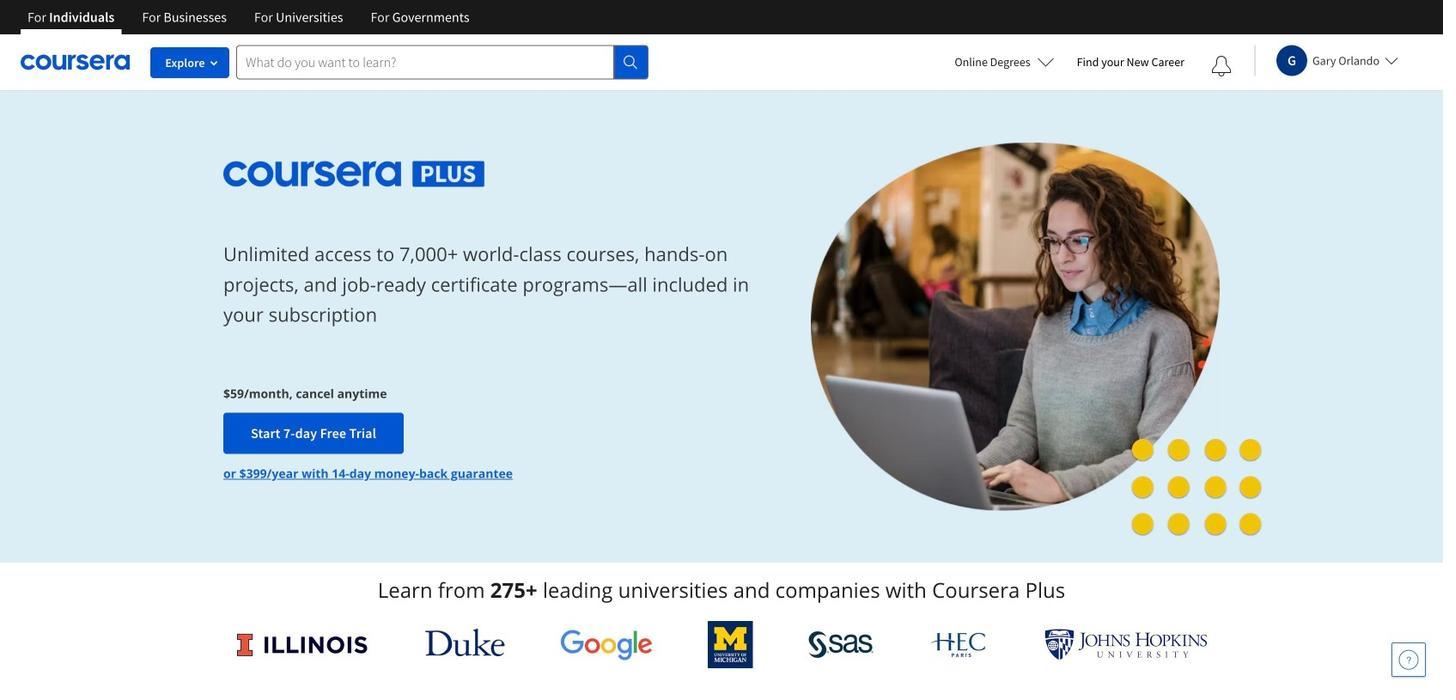 Task type: vqa. For each thing, say whether or not it's contained in the screenshot.
HAVE
no



Task type: describe. For each thing, give the bounding box(es) containing it.
coursera plus image
[[223, 161, 485, 187]]

banner navigation
[[14, 0, 483, 34]]

What do you want to learn? text field
[[236, 45, 614, 79]]

sas image
[[809, 631, 874, 659]]

duke university image
[[425, 629, 505, 656]]

help center image
[[1399, 650, 1419, 670]]

university of illinois at urbana-champaign image
[[235, 631, 370, 659]]



Task type: locate. For each thing, give the bounding box(es) containing it.
None search field
[[236, 45, 649, 79]]

johns hopkins university image
[[1045, 629, 1208, 661]]

google image
[[560, 629, 653, 661]]

coursera image
[[21, 48, 130, 76]]

university of michigan image
[[708, 621, 753, 668]]

hec paris image
[[929, 627, 990, 662]]



